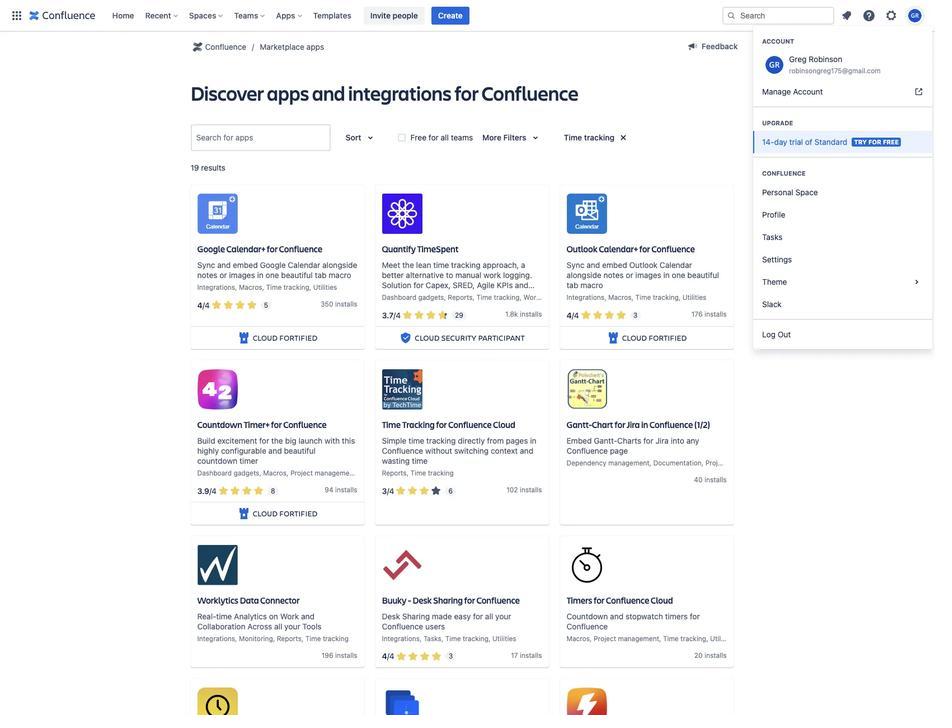 Task type: vqa. For each thing, say whether or not it's contained in the screenshot.
3 corresponding to -
yes



Task type: describe. For each thing, give the bounding box(es) containing it.
with
[[325, 436, 340, 445]]

102
[[507, 486, 518, 494]]

install for countdown timer+ for confluence
[[335, 486, 354, 494]]

a
[[521, 260, 525, 270]]

home
[[112, 10, 134, 20]]

simple
[[382, 436, 406, 445]]

one for outlook calendar+ for confluence
[[672, 270, 685, 280]]

time inside the 'simple time tracking directly from pages in confluence without switching context and wasting time reports , time tracking'
[[411, 469, 426, 477]]

tasks inside confluence group
[[762, 232, 783, 242]]

free for all teams
[[410, 132, 473, 142]]

time left remove selected image
[[564, 133, 582, 142]]

timers for confluence cloud
[[567, 594, 673, 606]]

integrations inside sync and embed google calendar alongside notes or images in one beautiful tab macro integrations , macros , time tracking , utilities
[[197, 283, 235, 292]]

s for countdown timer+ for confluence
[[354, 486, 357, 494]]

embed gantt-charts for jira into any confluence page dependency management , documentation , project management
[[567, 436, 771, 467]]

better
[[382, 270, 404, 280]]

time inside real-time analytics on work and collaboration across all your tools integrations , monitoring , reports , time tracking
[[305, 635, 321, 643]]

personal space link
[[753, 181, 932, 204]]

tracking inside countdown and stopwatch timers for confluence macros , project management , time tracking , utilities
[[681, 635, 706, 643]]

charts
[[617, 436, 641, 445]]

cloud security participant
[[415, 332, 525, 343]]

0 vertical spatial desk
[[413, 594, 432, 606]]

4 for quantify timespent
[[396, 310, 401, 320]]

outlook calendar+ for confluence image
[[567, 194, 607, 234]]

meet the lean time tracking approach, a better alternative to manual work logging. solution for capex, sred, agile kpis and more
[[382, 260, 532, 300]]

timespent
[[417, 243, 459, 255]]

time up the simple
[[382, 419, 401, 430]]

outlook inside sync and embed outlook calendar alongside notes or images in one beautiful tab macro integrations , macros , time tracking , utilities
[[629, 260, 658, 270]]

notification icon image
[[840, 9, 853, 22]]

images for outlook
[[635, 270, 661, 280]]

buuky - desk sharing for confluence image
[[382, 545, 422, 585]]

confluence inside countdown and stopwatch timers for confluence macros , project management , time tracking , utilities
[[567, 622, 608, 631]]

tracking inside real-time analytics on work and collaboration across all your tools integrations , monitoring , reports , time tracking
[[323, 635, 349, 643]]

350
[[321, 300, 333, 308]]

without
[[425, 446, 452, 456]]

all inside real-time analytics on work and collaboration across all your tools integrations , monitoring , reports , time tracking
[[274, 622, 282, 631]]

greg robinson robinsongreg175@gmail.com
[[789, 54, 881, 75]]

launch
[[299, 436, 322, 445]]

tab for outlook calendar+ for confluence
[[567, 280, 578, 290]]

102 install s
[[507, 486, 542, 494]]

cloud fortified for outlook calendar+ for confluence
[[622, 332, 687, 343]]

alongside for outlook calendar+ for confluence
[[567, 270, 601, 280]]

cloud for google
[[253, 332, 277, 343]]

management inside countdown and stopwatch timers for confluence macros , project management , time tracking , utilities
[[618, 635, 659, 643]]

approach,
[[483, 260, 519, 270]]

94 install s
[[325, 486, 357, 494]]

/ for time
[[387, 486, 389, 496]]

calendar for google calendar+ for confluence
[[288, 260, 320, 270]]

3.7
[[382, 310, 393, 320]]

theme link
[[753, 271, 932, 293]]

search image
[[727, 11, 736, 20]]

chart
[[592, 419, 613, 430]]

time tracking for confluence cloud image
[[382, 369, 422, 410]]

4 for buuky - desk sharing for confluence
[[389, 652, 394, 661]]

recent button
[[142, 6, 182, 24]]

people
[[393, 10, 418, 20]]

integrations
[[348, 79, 451, 106]]

confluence group
[[753, 157, 932, 319]]

one for google calendar+ for confluence
[[266, 270, 279, 280]]

create link
[[431, 6, 469, 24]]

time down tracking on the left
[[409, 436, 424, 445]]

banner containing home
[[0, 0, 935, 31]]

images for google
[[229, 270, 255, 280]]

Search field
[[722, 6, 834, 24]]

robinson
[[809, 54, 842, 64]]

workflow
[[524, 293, 553, 302]]

19 results
[[191, 163, 225, 172]]

buuky
[[382, 594, 406, 606]]

apps
[[276, 10, 295, 20]]

tracking inside sync and embed google calendar alongside notes or images in one beautiful tab macro integrations , macros , time tracking , utilities
[[284, 283, 309, 292]]

and inside the 'simple time tracking directly from pages in confluence without switching context and wasting time reports , time tracking'
[[520, 446, 533, 456]]

templates
[[313, 10, 351, 20]]

Search for apps field
[[193, 128, 328, 148]]

integrations inside sync and embed outlook calendar alongside notes or images in one beautiful tab macro integrations , macros , time tracking , utilities
[[567, 293, 604, 302]]

log
[[762, 330, 776, 339]]

on
[[269, 612, 278, 621]]

cloud fortified for google calendar+ for confluence
[[253, 332, 317, 343]]

macros inside sync and embed google calendar alongside notes or images in one beautiful tab macro integrations , macros , time tracking , utilities
[[239, 283, 262, 292]]

17 install s
[[511, 651, 542, 660]]

remove selected image
[[617, 131, 630, 144]]

gantt- inside the embed gantt-charts for jira into any confluence page dependency management , documentation , project management
[[594, 436, 617, 445]]

tasks inside desk sharing made easy for all your confluence users integrations , tasks , time tracking , utilities
[[424, 635, 441, 643]]

2 vertical spatial cloud
[[651, 594, 673, 606]]

manage
[[762, 87, 791, 96]]

time inside the meet the lean time tracking approach, a better alternative to manual work logging. solution for capex, sred, agile kpis and more
[[433, 260, 449, 270]]

confluence inside desk sharing made easy for all your confluence users integrations , tasks , time tracking , utilities
[[382, 622, 423, 631]]

your inside desk sharing made easy for all your confluence users integrations , tasks , time tracking , utilities
[[495, 612, 511, 621]]

0 vertical spatial sharing
[[433, 594, 463, 606]]

s right 20
[[723, 651, 727, 660]]

/ for buuky
[[387, 652, 389, 661]]

agile
[[477, 280, 495, 290]]

confluence link
[[191, 40, 246, 54]]

results
[[201, 163, 225, 172]]

into
[[671, 436, 684, 445]]

context
[[491, 446, 518, 456]]

settings icon image
[[885, 9, 898, 22]]

beautiful for countdown timer+ for confluence
[[284, 446, 316, 456]]

collaboration
[[197, 622, 245, 631]]

4 for time tracking for confluence cloud
[[389, 486, 394, 496]]

team timezones image
[[382, 688, 422, 715]]

sync for google calendar+ for confluence
[[197, 260, 215, 270]]

configurable
[[221, 446, 266, 456]]

settings link
[[753, 248, 932, 271]]

0 vertical spatial all
[[441, 132, 449, 142]]

monitoring
[[239, 635, 273, 643]]

templates link
[[310, 6, 355, 24]]

cloud fortified for countdown timer+ for confluence
[[253, 508, 317, 519]]

management inside 'build excitement for the big launch with this highly configurable and beautiful countdown timer dashboard gadgets , macros , project management ,'
[[315, 469, 356, 477]]

manual
[[455, 270, 481, 280]]

countdown timer+ for confluence image
[[197, 369, 238, 410]]

out
[[778, 330, 791, 339]]

the inside the meet the lean time tracking approach, a better alternative to manual work logging. solution for capex, sred, agile kpis and more
[[402, 260, 414, 270]]

appswitcher icon image
[[10, 9, 24, 22]]

spaces button
[[186, 6, 227, 24]]

for inside desk sharing made easy for all your confluence users integrations , tasks , time tracking , utilities
[[473, 612, 483, 621]]

slack
[[762, 299, 782, 309]]

countdown and stopwatch timers for confluence macros , project management , time tracking , utilities
[[567, 612, 734, 643]]

notes for google
[[197, 270, 217, 280]]

for inside 'build excitement for the big launch with this highly configurable and beautiful countdown timer dashboard gadgets , macros , project management ,'
[[259, 436, 269, 445]]

teams
[[234, 10, 258, 20]]

gantt-chart for jira in confluence (1/2)
[[567, 419, 710, 430]]

s for buuky - desk sharing for confluence
[[538, 651, 542, 660]]

recent
[[145, 10, 171, 20]]

40 install s
[[694, 476, 727, 484]]

manage account
[[762, 87, 823, 96]]

quantify timespent image
[[382, 194, 422, 234]]

and inside sync and embed google calendar alongside notes or images in one beautiful tab macro integrations , macros , time tracking , utilities
[[217, 260, 231, 270]]

work
[[280, 612, 299, 621]]

build
[[197, 436, 215, 445]]

0 vertical spatial gantt-
[[567, 419, 592, 430]]

countdown
[[197, 456, 237, 466]]

install for quantify timespent
[[520, 310, 538, 319]]

6
[[449, 487, 453, 495]]

0 horizontal spatial jira
[[627, 419, 640, 430]]

cloud fortified app badge image for timer+
[[237, 507, 251, 520]]

data
[[240, 594, 259, 606]]

the inside 'build excitement for the big launch with this highly configurable and beautiful countdown timer dashboard gadgets , macros , project management ,'
[[271, 436, 283, 445]]

29
[[455, 311, 463, 319]]

dependency
[[567, 459, 606, 467]]

quantify
[[382, 243, 416, 255]]

try
[[854, 138, 867, 145]]

, inside the 'simple time tracking directly from pages in confluence without switching context and wasting time reports , time tracking'
[[407, 469, 409, 477]]

robinsongreg175@gmail.com
[[789, 67, 881, 75]]

free
[[410, 132, 426, 142]]

calendar for outlook calendar+ for confluence
[[660, 260, 692, 270]]

macros inside sync and embed outlook calendar alongside notes or images in one beautiful tab macro integrations , macros , time tracking , utilities
[[608, 293, 632, 302]]

integrations inside real-time analytics on work and collaboration across all your tools integrations , monitoring , reports , time tracking
[[197, 635, 235, 643]]

marketplace apps
[[260, 42, 324, 51]]

security
[[441, 332, 476, 343]]

desk inside desk sharing made easy for all your confluence users integrations , tasks , time tracking , utilities
[[382, 612, 400, 621]]

trial
[[789, 137, 803, 147]]

0 vertical spatial gadgets
[[418, 293, 444, 302]]

teams
[[451, 132, 473, 142]]

speed reader+ for confluence image
[[567, 688, 607, 715]]

cloud for countdown
[[253, 508, 277, 519]]

time inside desk sharing made easy for all your confluence users integrations , tasks , time tracking , utilities
[[445, 635, 461, 643]]

176 install s
[[692, 310, 727, 319]]

embed
[[567, 436, 592, 445]]

create
[[438, 10, 463, 20]]

capex,
[[426, 280, 451, 290]]

real-time analytics on work and collaboration across all your tools integrations , monitoring , reports , time tracking
[[197, 612, 349, 643]]

4 for countdown timer+ for confluence
[[212, 486, 217, 496]]

personal
[[762, 187, 793, 197]]

in inside the 'simple time tracking directly from pages in confluence without switching context and wasting time reports , time tracking'
[[530, 436, 536, 445]]

utilities inside countdown and stopwatch timers for confluence macros , project management , time tracking , utilities
[[710, 635, 734, 643]]

build excitement for the big launch with this highly configurable and beautiful countdown timer dashboard gadgets , macros , project management ,
[[197, 436, 360, 477]]

time inside real-time analytics on work and collaboration across all your tools integrations , monitoring , reports , time tracking
[[216, 612, 232, 621]]

beautiful for outlook calendar+ for confluence
[[687, 270, 719, 280]]

cloud fortified app badge image for calendar+
[[237, 331, 251, 345]]

for inside the meet the lean time tracking approach, a better alternative to manual work logging. solution for capex, sred, agile kpis and more
[[414, 280, 424, 290]]

more
[[382, 291, 400, 300]]

0 vertical spatial cloud
[[415, 332, 440, 343]]

dashboard inside 'build excitement for the big launch with this highly configurable and beautiful countdown timer dashboard gadgets , macros , project management ,'
[[197, 469, 232, 477]]

worklytics data connector image
[[197, 545, 238, 585]]

work
[[484, 270, 501, 280]]

kpis
[[497, 280, 513, 290]]

0 vertical spatial outlook
[[567, 243, 598, 255]]



Task type: locate. For each thing, give the bounding box(es) containing it.
profile link
[[753, 204, 932, 226]]

0 horizontal spatial dashboard
[[197, 469, 232, 477]]

countdown for countdown and stopwatch timers for confluence macros , project management , time tracking , utilities
[[567, 612, 608, 621]]

tracking
[[584, 133, 614, 142], [451, 260, 481, 270], [284, 283, 309, 292], [494, 293, 520, 302], [653, 293, 679, 302], [426, 436, 456, 445], [428, 469, 454, 477], [323, 635, 349, 643], [463, 635, 488, 643], [681, 635, 706, 643]]

project inside 'build excitement for the big launch with this highly configurable and beautiful countdown timer dashboard gadgets , macros , project management ,'
[[290, 469, 313, 477]]

time track timezones macros for confluence image
[[197, 688, 238, 715]]

install right 20
[[705, 651, 723, 660]]

meet
[[382, 260, 400, 270]]

outlook
[[567, 243, 598, 255], [629, 260, 658, 270]]

install right 1.8k
[[520, 310, 538, 319]]

confluence image
[[29, 9, 95, 22], [29, 9, 95, 22]]

2 vertical spatial 3
[[449, 652, 453, 661]]

images down google calendar+ for confluence
[[229, 270, 255, 280]]

cloud fortified app badge image
[[237, 331, 251, 345], [237, 507, 251, 520]]

1 vertical spatial gantt-
[[594, 436, 617, 445]]

1 calendar from the left
[[288, 260, 320, 270]]

embed for outlook
[[602, 260, 627, 270]]

1 vertical spatial dashboard
[[197, 469, 232, 477]]

2 calendar+ from the left
[[599, 243, 638, 255]]

cloud fortified down 5
[[253, 332, 317, 343]]

beautiful up '176 install s'
[[687, 270, 719, 280]]

1 horizontal spatial countdown
[[567, 612, 608, 621]]

utilities inside desk sharing made easy for all your confluence users integrations , tasks , time tracking , utilities
[[492, 635, 516, 643]]

and inside 'build excitement for the big launch with this highly configurable and beautiful countdown timer dashboard gadgets , macros , project management ,'
[[268, 446, 282, 456]]

fortified for countdown timer+ for confluence
[[279, 508, 317, 519]]

log out link
[[753, 323, 932, 346]]

page
[[610, 446, 628, 456]]

tracking inside the meet the lean time tracking approach, a better alternative to manual work logging. solution for capex, sred, agile kpis and more
[[451, 260, 481, 270]]

beautiful inside 'build excitement for the big launch with this highly configurable and beautiful countdown timer dashboard gadgets , macros , project management ,'
[[284, 446, 316, 456]]

calendar+ for google
[[226, 243, 265, 255]]

install right 350
[[335, 300, 354, 308]]

project inside the embed gantt-charts for jira into any confluence page dependency management , documentation , project management
[[705, 459, 728, 467]]

macros down timers
[[567, 635, 590, 643]]

macro down outlook calendar+ for confluence
[[580, 280, 603, 290]]

your right easy
[[495, 612, 511, 621]]

in up charts
[[641, 419, 648, 430]]

alongside down outlook calendar+ for confluence
[[567, 270, 601, 280]]

1 horizontal spatial macro
[[580, 280, 603, 290]]

0 vertical spatial your
[[495, 612, 511, 621]]

time down without
[[411, 469, 426, 477]]

all down the on
[[274, 622, 282, 631]]

project down timers for confluence cloud
[[594, 635, 616, 643]]

gantt-chart for jira in confluence (1/2) image
[[567, 369, 607, 410]]

jira up charts
[[627, 419, 640, 430]]

macros down google calendar+ for confluence
[[239, 283, 262, 292]]

alongside
[[322, 260, 357, 270], [567, 270, 601, 280]]

beautiful inside sync and embed outlook calendar alongside notes or images in one beautiful tab macro integrations , macros , time tracking , utilities
[[687, 270, 719, 280]]

calendar down google calendar+ for confluence
[[288, 260, 320, 270]]

and inside real-time analytics on work and collaboration across all your tools integrations , monitoring , reports , time tracking
[[301, 612, 315, 621]]

for inside countdown and stopwatch timers for confluence macros , project management , time tracking , utilities
[[690, 612, 700, 621]]

images inside sync and embed google calendar alongside notes or images in one beautiful tab macro integrations , macros , time tracking , utilities
[[229, 270, 255, 280]]

1 images from the left
[[229, 270, 255, 280]]

dashboard down countdown
[[197, 469, 232, 477]]

2 horizontal spatial 3
[[633, 311, 638, 319]]

jira inside the embed gantt-charts for jira into any confluence page dependency management , documentation , project management
[[656, 436, 669, 445]]

in down outlook calendar+ for confluence
[[663, 270, 670, 280]]

0 vertical spatial cloud fortified app badge image
[[237, 331, 251, 345]]

time down timers
[[663, 635, 679, 643]]

feedback
[[702, 41, 738, 51]]

google calendar+ for confluence image
[[197, 194, 238, 234]]

project down the launch
[[290, 469, 313, 477]]

time tracking for confluence cloud
[[382, 419, 515, 430]]

timers for confluence cloud image
[[567, 545, 607, 585]]

2 one from the left
[[672, 270, 685, 280]]

your
[[495, 612, 511, 621], [284, 622, 300, 631]]

0 vertical spatial dashboard
[[382, 293, 416, 302]]

embed inside sync and embed outlook calendar alongside notes or images in one beautiful tab macro integrations , macros , time tracking , utilities
[[602, 260, 627, 270]]

1.8k
[[505, 310, 518, 319]]

macro up "350 install s"
[[329, 270, 351, 280]]

notes inside sync and embed outlook calendar alongside notes or images in one beautiful tab macro integrations , macros , time tracking , utilities
[[604, 270, 624, 280]]

time down agile
[[476, 293, 492, 302]]

0 vertical spatial reports
[[448, 293, 473, 302]]

3 down sync and embed outlook calendar alongside notes or images in one beautiful tab macro integrations , macros , time tracking , utilities
[[633, 311, 638, 319]]

reports down wasting
[[382, 469, 407, 477]]

confluence
[[205, 42, 246, 51], [482, 79, 578, 106], [762, 170, 806, 177], [279, 243, 322, 255], [652, 243, 695, 255], [283, 419, 327, 430], [448, 419, 492, 430], [650, 419, 693, 430], [382, 446, 423, 456], [567, 446, 608, 456], [476, 594, 520, 606], [606, 594, 649, 606], [382, 622, 423, 631], [567, 622, 608, 631]]

dashboard down solution
[[382, 293, 416, 302]]

for
[[868, 138, 881, 145]]

2 embed from the left
[[602, 260, 627, 270]]

confluence inside group
[[762, 170, 806, 177]]

2 cloud fortified app badge image from the top
[[237, 507, 251, 520]]

alongside for google calendar+ for confluence
[[322, 260, 357, 270]]

14-day trial of standard
[[762, 137, 847, 147]]

all right easy
[[485, 612, 493, 621]]

0 vertical spatial account
[[762, 37, 794, 45]]

2 vertical spatial reports
[[277, 635, 302, 643]]

tasks down users
[[424, 635, 441, 643]]

sync down google calendar+ for confluence image on the left of page
[[197, 260, 215, 270]]

4 / 4 for outlook
[[567, 310, 579, 320]]

in right pages on the bottom right
[[530, 436, 536, 445]]

1 sync from the left
[[197, 260, 215, 270]]

alongside up "350 install s"
[[322, 260, 357, 270]]

cloud fortified
[[253, 332, 317, 343], [622, 332, 687, 343], [253, 508, 317, 519]]

theme
[[762, 277, 787, 287]]

connector
[[260, 594, 300, 606]]

1 horizontal spatial google
[[260, 260, 286, 270]]

gadgets
[[418, 293, 444, 302], [234, 469, 259, 477]]

macro for outlook calendar+ for confluence
[[580, 280, 603, 290]]

macros inside 'build excitement for the big launch with this highly configurable and beautiful countdown timer dashboard gadgets , macros , project management ,'
[[263, 469, 286, 477]]

0 horizontal spatial desk
[[382, 612, 400, 621]]

s
[[354, 300, 357, 308], [538, 310, 542, 319], [723, 310, 727, 319], [723, 476, 727, 484], [354, 486, 357, 494], [538, 486, 542, 494], [354, 651, 357, 660], [538, 651, 542, 660], [723, 651, 727, 660]]

discover apps and integrations for confluence
[[191, 79, 578, 106]]

0 horizontal spatial macro
[[329, 270, 351, 280]]

install right 94
[[335, 486, 354, 494]]

0 horizontal spatial your
[[284, 622, 300, 631]]

cloud
[[253, 332, 277, 343], [622, 332, 647, 343], [253, 508, 277, 519]]

1 vertical spatial google
[[260, 260, 286, 270]]

install right 40 on the bottom right of page
[[705, 476, 723, 484]]

4 / 4 for buuky
[[382, 652, 394, 661]]

0 vertical spatial tasks
[[762, 232, 783, 242]]

1 vertical spatial alongside
[[567, 270, 601, 280]]

time inside sync and embed google calendar alongside notes or images in one beautiful tab macro integrations , macros , time tracking , utilities
[[266, 283, 282, 292]]

in
[[257, 270, 263, 280], [663, 270, 670, 280], [641, 419, 648, 430], [530, 436, 536, 445]]

gadgets down 'capex,'
[[418, 293, 444, 302]]

embed down google calendar+ for confluence
[[233, 260, 258, 270]]

macro
[[329, 270, 351, 280], [580, 280, 603, 290]]

/ for google
[[202, 300, 205, 310]]

tab inside sync and embed google calendar alongside notes or images in one beautiful tab macro integrations , macros , time tracking , utilities
[[315, 270, 327, 280]]

1 vertical spatial cloud fortified app badge image
[[237, 507, 251, 520]]

0 vertical spatial 4 / 4
[[197, 300, 210, 310]]

1 vertical spatial cloud
[[493, 419, 515, 430]]

or inside sync and embed outlook calendar alongside notes or images in one beautiful tab macro integrations , macros , time tracking , utilities
[[626, 270, 633, 280]]

time
[[433, 260, 449, 270], [409, 436, 424, 445], [412, 456, 428, 466], [216, 612, 232, 621]]

all left teams
[[441, 132, 449, 142]]

0 horizontal spatial one
[[266, 270, 279, 280]]

embed for google
[[233, 260, 258, 270]]

in inside sync and embed outlook calendar alongside notes or images in one beautiful tab macro integrations , macros , time tracking , utilities
[[663, 270, 670, 280]]

tracking
[[402, 419, 435, 430]]

dashboard
[[382, 293, 416, 302], [197, 469, 232, 477]]

gadgets down timer at the left of the page
[[234, 469, 259, 477]]

1 horizontal spatial sync
[[567, 260, 584, 270]]

install for time tracking for confluence cloud
[[520, 486, 538, 494]]

0 horizontal spatial all
[[274, 622, 282, 631]]

1 cloud fortified app badge image from the top
[[237, 331, 251, 345]]

your inside real-time analytics on work and collaboration across all your tools integrations , monitoring , reports , time tracking
[[284, 622, 300, 631]]

macros inside countdown and stopwatch timers for confluence macros , project management , time tracking , utilities
[[567, 635, 590, 643]]

4 / 4 for google
[[197, 300, 210, 310]]

reports inside real-time analytics on work and collaboration across all your tools integrations , monitoring , reports , time tracking
[[277, 635, 302, 643]]

calendar inside sync and embed google calendar alongside notes or images in one beautiful tab macro integrations , macros , time tracking , utilities
[[288, 260, 320, 270]]

1 one from the left
[[266, 270, 279, 280]]

time tracking
[[564, 133, 614, 142]]

embed inside sync and embed google calendar alongside notes or images in one beautiful tab macro integrations , macros , time tracking , utilities
[[233, 260, 258, 270]]

tasks down profile
[[762, 232, 783, 242]]

timers
[[567, 594, 592, 606]]

3 for calendar+
[[633, 311, 638, 319]]

install right 102
[[520, 486, 538, 494]]

0 horizontal spatial google
[[197, 243, 225, 255]]

2 horizontal spatial reports
[[448, 293, 473, 302]]

sharing up made
[[433, 594, 463, 606]]

help icon image
[[862, 9, 876, 22]]

sync inside sync and embed google calendar alongside notes or images in one beautiful tab macro integrations , macros , time tracking , utilities
[[197, 260, 215, 270]]

utilities up the 20 install s
[[710, 635, 734, 643]]

tracking inside sync and embed outlook calendar alongside notes or images in one beautiful tab macro integrations , macros , time tracking , utilities
[[653, 293, 679, 302]]

s right 350
[[354, 300, 357, 308]]

buuky - desk sharing for confluence
[[382, 594, 520, 606]]

1 vertical spatial 3
[[382, 486, 387, 496]]

2 vertical spatial project
[[594, 635, 616, 643]]

s right 176 at the right top of page
[[723, 310, 727, 319]]

in inside sync and embed google calendar alongside notes or images in one beautiful tab macro integrations , macros , time tracking , utilities
[[257, 270, 263, 280]]

confluence inside the 'simple time tracking directly from pages in confluence without switching context and wasting time reports , time tracking'
[[382, 446, 423, 456]]

reports inside the 'simple time tracking directly from pages in confluence without switching context and wasting time reports , time tracking'
[[382, 469, 407, 477]]

0 horizontal spatial embed
[[233, 260, 258, 270]]

countdown down timers
[[567, 612, 608, 621]]

1 embed from the left
[[233, 260, 258, 270]]

cloud left security
[[415, 332, 440, 343]]

fortified for outlook calendar+ for confluence
[[649, 332, 687, 343]]

1 vertical spatial desk
[[382, 612, 400, 621]]

1 vertical spatial tasks
[[424, 635, 441, 643]]

dashboard gadgets , reports , time tracking , workflow
[[382, 293, 553, 302]]

sharing down -
[[402, 612, 430, 621]]

s right 196
[[354, 651, 357, 660]]

reports down work on the bottom
[[277, 635, 302, 643]]

tab for google calendar+ for confluence
[[315, 270, 327, 280]]

gantt- up embed
[[567, 419, 592, 430]]

participant
[[478, 332, 525, 343]]

2 horizontal spatial all
[[485, 612, 493, 621]]

1 horizontal spatial cloud
[[493, 419, 515, 430]]

0 horizontal spatial outlook
[[567, 243, 598, 255]]

and inside the meet the lean time tracking approach, a better alternative to manual work logging. solution for capex, sred, agile kpis and more
[[515, 280, 528, 290]]

s right 40 on the bottom right of page
[[723, 476, 727, 484]]

real-
[[197, 612, 216, 621]]

1 horizontal spatial tasks
[[762, 232, 783, 242]]

global element
[[7, 0, 720, 31]]

invite
[[370, 10, 391, 20]]

0 horizontal spatial reports
[[277, 635, 302, 643]]

account group
[[753, 26, 932, 106]]

in down google calendar+ for confluence
[[257, 270, 263, 280]]

countdown for countdown timer+ for confluence
[[197, 419, 242, 430]]

0 horizontal spatial gantt-
[[567, 419, 592, 430]]

2 calendar from the left
[[660, 260, 692, 270]]

1 horizontal spatial notes
[[604, 270, 624, 280]]

apps for marketplace
[[306, 42, 324, 51]]

s for time tracking for confluence cloud
[[538, 486, 542, 494]]

logging.
[[503, 270, 532, 280]]

and inside sync and embed outlook calendar alongside notes or images in one beautiful tab macro integrations , macros , time tracking , utilities
[[587, 260, 600, 270]]

utilities up 17
[[492, 635, 516, 643]]

macros up 8 at the bottom of page
[[263, 469, 286, 477]]

desk down buuky
[[382, 612, 400, 621]]

calendar inside sync and embed outlook calendar alongside notes or images in one beautiful tab macro integrations , macros , time tracking , utilities
[[660, 260, 692, 270]]

try for free
[[854, 138, 899, 145]]

1 vertical spatial your
[[284, 622, 300, 631]]

2 notes from the left
[[604, 270, 624, 280]]

2 vertical spatial all
[[274, 622, 282, 631]]

0 horizontal spatial 4 / 4
[[197, 300, 210, 310]]

cloud down 8 at the bottom of page
[[253, 508, 277, 519]]

(1/2)
[[694, 419, 710, 430]]

1 horizontal spatial tab
[[567, 280, 578, 290]]

desk right -
[[413, 594, 432, 606]]

0 horizontal spatial alongside
[[322, 260, 357, 270]]

sync down outlook calendar+ for confluence image
[[567, 260, 584, 270]]

0 horizontal spatial the
[[271, 436, 283, 445]]

beautiful down big
[[284, 446, 316, 456]]

marketplace
[[260, 42, 304, 51]]

s right 17
[[538, 651, 542, 660]]

1 horizontal spatial or
[[626, 270, 633, 280]]

3
[[633, 311, 638, 319], [382, 486, 387, 496], [449, 652, 453, 661]]

1 vertical spatial project
[[290, 469, 313, 477]]

install right 176 at the right top of page
[[705, 310, 723, 319]]

or for outlook
[[626, 270, 633, 280]]

1 vertical spatial reports
[[382, 469, 407, 477]]

0 vertical spatial macro
[[329, 270, 351, 280]]

time inside sync and embed outlook calendar alongside notes or images in one beautiful tab macro integrations , macros , time tracking , utilities
[[635, 293, 651, 302]]

or inside sync and embed google calendar alongside notes or images in one beautiful tab macro integrations , macros , time tracking , utilities
[[220, 270, 227, 280]]

install
[[335, 300, 354, 308], [520, 310, 538, 319], [705, 310, 723, 319], [705, 476, 723, 484], [335, 486, 354, 494], [520, 486, 538, 494], [335, 651, 354, 660], [520, 651, 538, 660], [705, 651, 723, 660]]

all inside desk sharing made easy for all your confluence users integrations , tasks , time tracking , utilities
[[485, 612, 493, 621]]

0 vertical spatial apps
[[306, 42, 324, 51]]

2 horizontal spatial cloud
[[651, 594, 673, 606]]

4 for outlook calendar+ for confluence
[[574, 310, 579, 320]]

cloud for outlook
[[622, 332, 647, 343]]

1 vertical spatial account
[[793, 87, 823, 96]]

and
[[312, 79, 345, 106], [217, 260, 231, 270], [587, 260, 600, 270], [515, 280, 528, 290], [268, 446, 282, 456], [520, 446, 533, 456], [301, 612, 315, 621], [610, 612, 624, 621]]

apps right marketplace
[[306, 42, 324, 51]]

calendar+ up sync and embed google calendar alongside notes or images in one beautiful tab macro integrations , macros , time tracking , utilities
[[226, 243, 265, 255]]

19
[[191, 163, 199, 172]]

0 vertical spatial the
[[402, 260, 414, 270]]

one down outlook calendar+ for confluence
[[672, 270, 685, 280]]

highly
[[197, 446, 219, 456]]

apps for discover
[[267, 79, 309, 106]]

1 horizontal spatial project
[[594, 635, 616, 643]]

your down work on the bottom
[[284, 622, 300, 631]]

time down outlook calendar+ for confluence
[[635, 293, 651, 302]]

sred,
[[453, 280, 475, 290]]

the left big
[[271, 436, 283, 445]]

1 horizontal spatial outlook
[[629, 260, 658, 270]]

cloud fortified down 8 at the bottom of page
[[253, 508, 317, 519]]

outlook down outlook calendar+ for confluence image
[[567, 243, 598, 255]]

calendar
[[288, 260, 320, 270], [660, 260, 692, 270]]

one
[[266, 270, 279, 280], [672, 270, 685, 280]]

utilities up 176 at the right top of page
[[683, 293, 706, 302]]

1 vertical spatial macro
[[580, 280, 603, 290]]

0 vertical spatial google
[[197, 243, 225, 255]]

macro inside sync and embed google calendar alongside notes or images in one beautiful tab macro integrations , macros , time tracking , utilities
[[329, 270, 351, 280]]

install for buuky - desk sharing for confluence
[[520, 651, 538, 660]]

apps down marketplace apps link
[[267, 79, 309, 106]]

google inside sync and embed google calendar alongside notes or images in one beautiful tab macro integrations , macros , time tracking , utilities
[[260, 260, 286, 270]]

utilities inside sync and embed outlook calendar alongside notes or images in one beautiful tab macro integrations , macros , time tracking , utilities
[[683, 293, 706, 302]]

cloud up from
[[493, 419, 515, 430]]

3 for -
[[449, 652, 453, 661]]

google down google calendar+ for confluence image on the left of page
[[197, 243, 225, 255]]

1 vertical spatial tab
[[567, 280, 578, 290]]

images inside sync and embed outlook calendar alongside notes or images in one beautiful tab macro integrations , macros , time tracking , utilities
[[635, 270, 661, 280]]

0 horizontal spatial tasks
[[424, 635, 441, 643]]

cloud up timers
[[651, 594, 673, 606]]

desk
[[413, 594, 432, 606], [382, 612, 400, 621]]

2 or from the left
[[626, 270, 633, 280]]

1 vertical spatial jira
[[656, 436, 669, 445]]

calendar down outlook calendar+ for confluence
[[660, 260, 692, 270]]

3 down wasting
[[382, 486, 387, 496]]

teams button
[[231, 6, 269, 24]]

0 horizontal spatial notes
[[197, 270, 217, 280]]

project inside countdown and stopwatch timers for confluence macros , project management , time tracking , utilities
[[594, 635, 616, 643]]

alongside inside sync and embed outlook calendar alongside notes or images in one beautiful tab macro integrations , macros , time tracking , utilities
[[567, 270, 601, 280]]

1 horizontal spatial desk
[[413, 594, 432, 606]]

beautiful down google calendar+ for confluence
[[281, 270, 313, 280]]

time down 'tools'
[[305, 635, 321, 643]]

1 or from the left
[[220, 270, 227, 280]]

0 horizontal spatial countdown
[[197, 419, 242, 430]]

1 vertical spatial apps
[[267, 79, 309, 106]]

invite people
[[370, 10, 418, 20]]

3.9
[[197, 486, 209, 496]]

day
[[774, 137, 787, 147]]

account down the search field
[[762, 37, 794, 45]]

time up 5
[[266, 283, 282, 292]]

marketplace apps link
[[260, 40, 324, 54]]

utilities inside sync and embed google calendar alongside notes or images in one beautiful tab macro integrations , macros , time tracking , utilities
[[313, 283, 337, 292]]

17
[[511, 651, 518, 660]]

across
[[248, 622, 272, 631]]

beautiful for google calendar+ for confluence
[[281, 270, 313, 280]]

4 / 4
[[197, 300, 210, 310], [567, 310, 579, 320], [382, 652, 394, 661]]

1 horizontal spatial calendar
[[660, 260, 692, 270]]

time inside countdown and stopwatch timers for confluence macros , project management , time tracking , utilities
[[663, 635, 679, 643]]

2 horizontal spatial 4 / 4
[[567, 310, 579, 320]]

3 down desk sharing made easy for all your confluence users integrations , tasks , time tracking , utilities
[[449, 652, 453, 661]]

solution
[[382, 280, 411, 290]]

2 vertical spatial 4 / 4
[[382, 652, 394, 661]]

0 horizontal spatial tab
[[315, 270, 327, 280]]

1 calendar+ from the left
[[226, 243, 265, 255]]

countdown up build
[[197, 419, 242, 430]]

confluence inside the embed gantt-charts for jira into any confluence page dependency management , documentation , project management
[[567, 446, 608, 456]]

countdown inside countdown and stopwatch timers for confluence macros , project management , time tracking , utilities
[[567, 612, 608, 621]]

upgrade group
[[753, 106, 932, 157]]

analytics
[[234, 612, 267, 621]]

install right 196
[[335, 651, 354, 660]]

for inside the embed gantt-charts for jira into any confluence page dependency management , documentation , project management
[[643, 436, 653, 445]]

0 horizontal spatial 3
[[382, 486, 387, 496]]

0 horizontal spatial cloud
[[415, 332, 440, 343]]

filters
[[503, 133, 526, 142]]

1 horizontal spatial your
[[495, 612, 511, 621]]

big
[[285, 436, 296, 445]]

0 vertical spatial countdown
[[197, 419, 242, 430]]

reports down sred, at top
[[448, 293, 473, 302]]

/ for countdown
[[209, 486, 212, 496]]

images
[[229, 270, 255, 280], [635, 270, 661, 280]]

install for google calendar+ for confluence
[[335, 300, 354, 308]]

1 vertical spatial the
[[271, 436, 283, 445]]

integrations inside desk sharing made easy for all your confluence users integrations , tasks , time tracking , utilities
[[382, 635, 420, 643]]

tracking inside desk sharing made easy for all your confluence users integrations , tasks , time tracking , utilities
[[463, 635, 488, 643]]

time down easy
[[445, 635, 461, 643]]

5
[[264, 301, 268, 309]]

1 vertical spatial outlook
[[629, 260, 658, 270]]

0 horizontal spatial calendar+
[[226, 243, 265, 255]]

sync for outlook calendar+ for confluence
[[567, 260, 584, 270]]

1 horizontal spatial 3
[[449, 652, 453, 661]]

banner
[[0, 0, 935, 31]]

0 horizontal spatial gadgets
[[234, 469, 259, 477]]

1 horizontal spatial gantt-
[[594, 436, 617, 445]]

utilities up 350
[[313, 283, 337, 292]]

0 vertical spatial tab
[[315, 270, 327, 280]]

/ for quantify
[[393, 310, 396, 320]]

gantt- down chart
[[594, 436, 617, 445]]

pages
[[506, 436, 528, 445]]

or for google
[[220, 270, 227, 280]]

s down workflow at the top
[[538, 310, 542, 319]]

embed down outlook calendar+ for confluence
[[602, 260, 627, 270]]

alongside inside sync and embed google calendar alongside notes or images in one beautiful tab macro integrations , macros , time tracking , utilities
[[322, 260, 357, 270]]

and inside countdown and stopwatch timers for confluence macros , project management , time tracking , utilities
[[610, 612, 624, 621]]

196 install s
[[322, 651, 357, 660]]

spaces
[[189, 10, 216, 20]]

macros up cloud fortified app badge icon
[[608, 293, 632, 302]]

home link
[[109, 6, 137, 24]]

gadgets inside 'build excitement for the big launch with this highly configurable and beautiful countdown timer dashboard gadgets , macros , project management ,'
[[234, 469, 259, 477]]

8
[[271, 487, 275, 495]]

macro inside sync and embed outlook calendar alongside notes or images in one beautiful tab macro integrations , macros , time tracking , utilities
[[580, 280, 603, 290]]

1 horizontal spatial jira
[[656, 436, 669, 445]]

0 vertical spatial jira
[[627, 419, 640, 430]]

the left lean
[[402, 260, 414, 270]]

alternative
[[406, 270, 444, 280]]

timers
[[665, 612, 688, 621]]

time down without
[[412, 456, 428, 466]]

1 vertical spatial sharing
[[402, 612, 430, 621]]

beautiful inside sync and embed google calendar alongside notes or images in one beautiful tab macro integrations , macros , time tracking , utilities
[[281, 270, 313, 280]]

1 horizontal spatial all
[[441, 132, 449, 142]]

sync inside sync and embed outlook calendar alongside notes or images in one beautiful tab macro integrations , macros , time tracking , utilities
[[567, 260, 584, 270]]

1 notes from the left
[[197, 270, 217, 280]]

notes inside sync and embed google calendar alongside notes or images in one beautiful tab macro integrations , macros , time tracking , utilities
[[197, 270, 217, 280]]

4 for google calendar+ for confluence
[[205, 300, 210, 310]]

calendar+ for outlook
[[599, 243, 638, 255]]

1 horizontal spatial 4 / 4
[[382, 652, 394, 661]]

cloud down 5
[[253, 332, 277, 343]]

macro for google calendar+ for confluence
[[329, 270, 351, 280]]

fortified
[[279, 332, 317, 343], [649, 332, 687, 343], [279, 508, 317, 519]]

0 horizontal spatial calendar
[[288, 260, 320, 270]]

cloud fortified app badge image
[[606, 331, 620, 345]]

1 vertical spatial countdown
[[567, 612, 608, 621]]

0 vertical spatial 3
[[633, 311, 638, 319]]

one inside sync and embed google calendar alongside notes or images in one beautiful tab macro integrations , macros , time tracking , utilities
[[266, 270, 279, 280]]

sharing inside desk sharing made easy for all your confluence users integrations , tasks , time tracking , utilities
[[402, 612, 430, 621]]

google down google calendar+ for confluence
[[260, 260, 286, 270]]

1 horizontal spatial reports
[[382, 469, 407, 477]]

more filters
[[482, 133, 526, 142]]

2 sync from the left
[[567, 260, 584, 270]]

install for outlook calendar+ for confluence
[[705, 310, 723, 319]]

calendar+ up sync and embed outlook calendar alongside notes or images in one beautiful tab macro integrations , macros , time tracking , utilities
[[599, 243, 638, 255]]

s for google calendar+ for confluence
[[354, 300, 357, 308]]

0 vertical spatial project
[[705, 459, 728, 467]]

2 images from the left
[[635, 270, 661, 280]]

one down google calendar+ for confluence
[[266, 270, 279, 280]]

0 horizontal spatial or
[[220, 270, 227, 280]]

1 horizontal spatial dashboard
[[382, 293, 416, 302]]

1 horizontal spatial the
[[402, 260, 414, 270]]

1 horizontal spatial alongside
[[567, 270, 601, 280]]

notes for outlook
[[604, 270, 624, 280]]

simple time tracking directly from pages in confluence without switching context and wasting time reports , time tracking
[[382, 436, 536, 477]]

one inside sync and embed outlook calendar alongside notes or images in one beautiful tab macro integrations , macros , time tracking , utilities
[[672, 270, 685, 280]]

time
[[564, 133, 582, 142], [266, 283, 282, 292], [476, 293, 492, 302], [635, 293, 651, 302], [382, 419, 401, 430], [411, 469, 426, 477], [305, 635, 321, 643], [445, 635, 461, 643], [663, 635, 679, 643]]

context icon image
[[191, 40, 204, 54], [191, 40, 204, 54]]

tab inside sync and embed outlook calendar alongside notes or images in one beautiful tab macro integrations , macros , time tracking , utilities
[[567, 280, 578, 290]]

cloud fortified right cloud fortified app badge icon
[[622, 332, 687, 343]]

fortified for google calendar+ for confluence
[[279, 332, 317, 343]]

0 horizontal spatial project
[[290, 469, 313, 477]]

outlook down outlook calendar+ for confluence
[[629, 260, 658, 270]]

s for quantify timespent
[[538, 310, 542, 319]]

apps button
[[273, 6, 306, 24]]

quantify timespent
[[382, 243, 459, 255]]

s for outlook calendar+ for confluence
[[723, 310, 727, 319]]

/ for outlook
[[572, 310, 574, 320]]

images down outlook calendar+ for confluence
[[635, 270, 661, 280]]

project up 40 install s on the right of the page
[[705, 459, 728, 467]]



